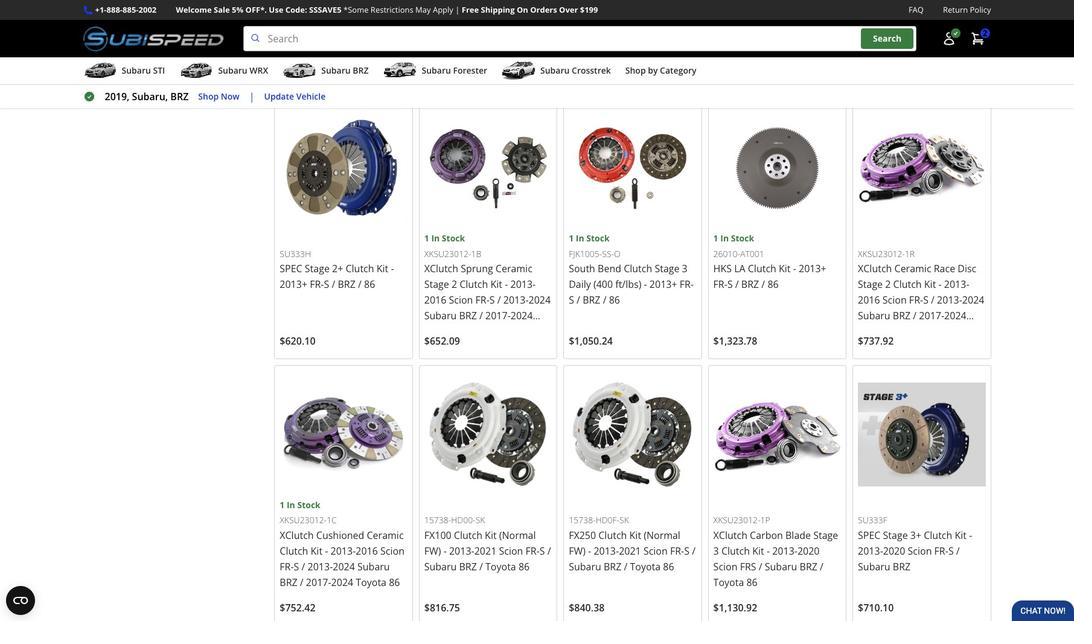 Task type: vqa. For each thing, say whether or not it's contained in the screenshot.
'FW)'
yes



Task type: locate. For each thing, give the bounding box(es) containing it.
su333f spec stage 3+ clutch kit - 2013-2020 scion fr-s / subaru brz
[[858, 514, 972, 573]]

use
[[269, 4, 283, 15]]

1 horizontal spatial (normal
[[644, 529, 680, 542]]

1 horizontal spatial 3
[[713, 545, 719, 558]]

1c
[[327, 514, 337, 526]]

2 inside competition clutch stage 2 clutch kit - 2013+ fr-s / brz / 86
[[830, 0, 835, 9]]

2016
[[500, 11, 522, 25], [569, 27, 591, 40], [424, 294, 446, 307], [858, 294, 880, 307], [356, 545, 378, 558]]

spec down su333h
[[280, 262, 302, 276]]

fx250 clutch kit (normal fw) - 2013-2021 scion fr-s / subaru brz / toyota 86 image
[[569, 371, 697, 499]]

policy
[[970, 4, 991, 15]]

$199
[[580, 4, 598, 15]]

in for hks la clutch kit - 2013+ fr-s / brz / 86
[[720, 233, 729, 244]]

1 2021 from the left
[[474, 545, 496, 558]]

stock
[[442, 233, 465, 244], [586, 233, 610, 244], [731, 233, 754, 244], [297, 499, 320, 511]]

86 inside 1 in stock fjk1005-ss-o south bend clutch stage 3 daily (400 ft/lbs) - 2013+ fr- s / brz / 86
[[609, 294, 620, 307]]

2013+
[[280, 11, 307, 25], [764, 11, 792, 25], [858, 11, 886, 25], [799, 262, 826, 276], [280, 278, 307, 291], [650, 278, 677, 291]]

sprung down 1b at the left of page
[[461, 262, 493, 276]]

2016 left orders at the top
[[500, 11, 522, 25]]

2020 down blade
[[798, 545, 820, 558]]

shop now link
[[198, 90, 240, 104]]

update
[[264, 90, 294, 102]]

2016 down $199
[[569, 27, 591, 40]]

15738- inside 15738-hd00-sk fx100 clutch kit (normal fw) - 2013-2021 scion fr-s / subaru brz / toyota 86
[[424, 514, 451, 526]]

3+
[[910, 529, 921, 542]]

1 vertical spatial sprung
[[461, 262, 493, 276]]

- inside su333f spec stage 3+ clutch kit - 2013-2020 scion fr-s / subaru brz
[[969, 529, 972, 542]]

sprung inside xclutch sprung organic stage 1 clutch kit - 2013- 2016 scion fr-s / 2013-2024 subaru brz / 2017-2024 toyota 86 $500.18
[[605, 0, 638, 9]]

scion inside 'xclutch ceramic race disc stage 2 clutch kit - 2013- 2016 scion fr-s / 2013-2024 subaru brz / 2017-2024 toyota 86'
[[883, 294, 907, 307]]

spec left sssave5
[[280, 0, 302, 9]]

1 vertical spatial disc
[[958, 262, 976, 276]]

clutch
[[340, 0, 369, 9], [772, 0, 800, 9], [918, 0, 947, 9], [424, 11, 453, 25], [604, 11, 633, 25], [713, 11, 742, 25], [346, 262, 374, 276], [624, 262, 652, 276], [748, 262, 776, 276], [460, 278, 488, 291], [893, 278, 922, 291], [454, 529, 482, 542], [598, 529, 627, 542], [924, 529, 952, 542], [280, 545, 308, 558], [721, 545, 750, 558]]

- inside 15738-hd0f-sk fx250 clutch kit (normal fw) - 2013-2021 scion fr-s / subaru brz / toyota 86
[[588, 545, 591, 558]]

- inside xksu23012-1p xclutch carbon blade stage 3 clutch kit - 2013-2020 scion frs / subaru brz / toyota 86
[[767, 545, 770, 558]]

stage inside the spec stage 2+ clutch kit - 2013+ fr-s / brz / 86
[[305, 262, 330, 276]]

subaru inside "1 in stock xksu23012-1b xclutch sprung ceramic stage 2 clutch kit - 2013- 2016 scion fr-s / 2013-2024 subaru brz / 2017-2024 toyota 86"
[[424, 309, 457, 323]]

0 horizontal spatial disc
[[524, 0, 543, 9]]

2013-
[[475, 11, 500, 25], [655, 11, 680, 25], [452, 27, 477, 40], [648, 27, 673, 40], [510, 278, 536, 291], [944, 278, 969, 291], [503, 294, 529, 307], [937, 294, 962, 307], [331, 545, 356, 558], [449, 545, 474, 558], [594, 545, 619, 558], [772, 545, 798, 558], [858, 545, 883, 558], [308, 560, 333, 573]]

kit inside xksu23012-1p xclutch carbon blade stage 3 clutch kit - 2013-2020 scion frs / subaru brz / toyota 86
[[752, 545, 764, 558]]

carbon
[[750, 529, 783, 542]]

daily
[[569, 278, 591, 291]]

subaru down 'on'
[[502, 27, 534, 40]]

1 for south bend clutch stage 3 daily (400 ft/lbs) - 2013+ fr- s / brz / 86
[[569, 233, 574, 244]]

5%
[[232, 4, 243, 15]]

0 horizontal spatial race
[[500, 0, 522, 9]]

s inside xclutch sprung organic stage 1 clutch kit - 2013- 2016 scion fr-s / 2013-2024 subaru brz / 2017-2024 toyota 86 $500.18
[[634, 27, 639, 40]]

brz inside 1 in stock 26010-at001 hks la clutch kit - 2013+ fr-s / brz / 86
[[741, 278, 759, 291]]

s inside su333f spec stage 3+ clutch kit - 2013-2020 scion fr-s / subaru brz
[[948, 545, 954, 558]]

subaru up $710.10 at right
[[858, 560, 890, 573]]

brz inside "1 in stock xksu23012-1b xclutch sprung ceramic stage 2 clutch kit - 2013- 2016 scion fr-s / 2013-2024 subaru brz / 2017-2024 toyota 86"
[[459, 309, 477, 323]]

2020 down 'su333f'
[[883, 545, 905, 558]]

scion inside su333f spec stage 3+ clutch kit - 2013-2020 scion fr-s / subaru brz
[[908, 545, 932, 558]]

2016 up $737.92
[[858, 294, 880, 307]]

subaru up $737.92
[[858, 309, 890, 323]]

(normal inside 15738-hd00-sk fx100 clutch kit (normal fw) - 2013-2021 scion fr-s / subaru brz / toyota 86
[[499, 529, 536, 542]]

clutch inside xclutch sprung organic stage 1 clutch kit - 2013- 2016 scion fr-s / 2013-2024 subaru brz / 2017-2024 toyota 86 $500.18
[[604, 11, 633, 25]]

by
[[648, 65, 658, 76]]

crosstrek
[[572, 65, 611, 76]]

fr- inside the spec stage 5 clutch kit - 2013+ fr-s / brz / 86
[[310, 11, 324, 25]]

15738- up 'fx100' at the left
[[424, 514, 451, 526]]

xclutch ceramic race disc stage 2 clutch kit - 2013-2016 scion fr-s / 2013-2024 subaru brz / 2017-2024 toyota 86 image
[[858, 104, 986, 232]]

shop by category
[[625, 65, 696, 76]]

stage
[[305, 0, 330, 9], [803, 0, 827, 9], [883, 0, 908, 9], [569, 11, 594, 25], [305, 262, 330, 276], [655, 262, 679, 276], [424, 278, 449, 291], [858, 278, 883, 291], [813, 529, 838, 542], [883, 529, 908, 542]]

86 inside '1 in stock xksu23012-1c xclutch cushioned ceramic clutch kit - 2013-2016 scion fr-s / 2013-2024 subaru brz / 2017-2024 toyota 86'
[[389, 576, 400, 589]]

0 vertical spatial sprung
[[605, 0, 638, 9]]

2 (normal from the left
[[644, 529, 680, 542]]

1 horizontal spatial sk
[[620, 514, 629, 526]]

2013+ inside the spec stage 5 clutch kit - 2013+ fr-s / brz / 86
[[280, 11, 307, 25]]

3 left hks on the right top
[[682, 262, 688, 276]]

ss-
[[602, 248, 614, 259]]

fw) down fx250
[[569, 545, 586, 558]]

0 vertical spatial race
[[500, 0, 522, 9]]

fw) inside 15738-hd00-sk fx100 clutch kit (normal fw) - 2013-2021 scion fr-s / subaru brz / toyota 86
[[424, 545, 441, 558]]

1 horizontal spatial |
[[455, 4, 460, 15]]

0 horizontal spatial (normal
[[499, 529, 536, 542]]

in for xclutch sprung ceramic stage 2 clutch kit - 2013- 2016 scion fr-s / 2013-2024 subaru brz / 2017-2024 toyota 86
[[431, 233, 440, 244]]

$737.92
[[858, 335, 894, 348]]

clutch inside xksu23012-1p xclutch carbon blade stage 3 clutch kit - 2013-2020 scion frs / subaru brz / toyota 86
[[721, 545, 750, 558]]

subaru up crosstrek
[[569, 43, 601, 56]]

xclutch ceramic race disc clutch kit - 2013-2016 scion fr-s / 2013-2024 subaru brz / 2017-2024 toyota 86
[[424, 0, 549, 56]]

0 vertical spatial shop
[[625, 65, 646, 76]]

xclutch sprung ceramic stage 2 clutch kit - 2013-2016 scion fr-s / 2013-2024 subaru brz / 2017-2024 toyota 86 image
[[424, 104, 552, 232]]

1 inside 1 in stock 26010-at001 hks la clutch kit - 2013+ fr-s / brz / 86
[[713, 233, 718, 244]]

2 15738- from the left
[[569, 514, 596, 526]]

fx100 clutch kit (normal fw) - 2013-2021 scion fr-s / subaru brz / toyota 86 image
[[424, 371, 552, 499]]

fr- inside 1 in stock 26010-at001 hks la clutch kit - 2013+ fr-s / brz / 86
[[713, 278, 727, 291]]

ceramic
[[461, 0, 498, 9], [496, 262, 532, 276], [895, 262, 931, 276], [367, 529, 404, 542]]

0 horizontal spatial 15738-
[[424, 514, 451, 526]]

stock for south
[[586, 233, 610, 244]]

update vehicle
[[264, 90, 326, 102]]

in inside 1 in stock 26010-at001 hks la clutch kit - 2013+ fr-s / brz / 86
[[720, 233, 729, 244]]

a subaru brz thumbnail image image
[[283, 62, 317, 80]]

0 horizontal spatial sk
[[476, 514, 485, 526]]

update vehicle button
[[264, 90, 326, 104]]

0 horizontal spatial shop
[[198, 90, 219, 102]]

1 2020 from the left
[[798, 545, 820, 558]]

faq link
[[909, 4, 924, 16]]

xclutch
[[424, 0, 458, 9], [569, 0, 603, 9], [424, 262, 458, 276], [858, 262, 892, 276], [280, 529, 314, 542], [713, 529, 747, 542]]

2 sk from the left
[[620, 514, 629, 526]]

in inside 1 in stock fjk1005-ss-o south bend clutch stage 3 daily (400 ft/lbs) - 2013+ fr- s / brz / 86
[[576, 233, 584, 244]]

2 inside "1 in stock xksu23012-1b xclutch sprung ceramic stage 2 clutch kit - 2013- 2016 scion fr-s / 2013-2024 subaru brz / 2017-2024 toyota 86"
[[452, 278, 457, 291]]

1 horizontal spatial disc
[[958, 262, 976, 276]]

0 horizontal spatial 2021
[[474, 545, 496, 558]]

scion inside "1 in stock xksu23012-1b xclutch sprung ceramic stage 2 clutch kit - 2013- 2016 scion fr-s / 2013-2024 subaru brz / 2017-2024 toyota 86"
[[449, 294, 473, 307]]

1 inside 1 in stock fjk1005-ss-o south bend clutch stage 3 daily (400 ft/lbs) - 2013+ fr- s / brz / 86
[[569, 233, 574, 244]]

toyota inside xclutch ceramic race disc clutch kit - 2013-2016 scion fr-s / 2013-2024 subaru brz / 2017-2024 toyota 86
[[500, 43, 531, 56]]

(normal inside 15738-hd0f-sk fx250 clutch kit (normal fw) - 2013-2021 scion fr-s / subaru brz / toyota 86
[[644, 529, 680, 542]]

s inside '1 in stock xksu23012-1c xclutch cushioned ceramic clutch kit - 2013-2016 scion fr-s / 2013-2024 subaru brz / 2017-2024 toyota 86'
[[294, 560, 299, 573]]

0 horizontal spatial 3
[[682, 262, 688, 276]]

1 15738- from the left
[[424, 514, 451, 526]]

subaru
[[502, 27, 534, 40], [569, 43, 601, 56], [122, 65, 151, 76], [218, 65, 247, 76], [321, 65, 351, 76], [422, 65, 451, 76], [540, 65, 570, 76], [424, 309, 457, 323], [858, 309, 890, 323], [357, 560, 390, 573], [424, 560, 457, 573], [569, 560, 601, 573], [765, 560, 797, 573], [858, 560, 890, 573]]

subaru left sti
[[122, 65, 151, 76]]

2 2020 from the left
[[883, 545, 905, 558]]

2017-
[[451, 43, 476, 56], [630, 43, 655, 56], [485, 309, 511, 323], [919, 309, 944, 323], [306, 576, 331, 589]]

2002
[[139, 4, 157, 15]]

stock for sprung
[[442, 233, 465, 244]]

button image
[[942, 31, 956, 46]]

subaru inside dropdown button
[[122, 65, 151, 76]]

subaru inside 15738-hd00-sk fx100 clutch kit (normal fw) - 2013-2021 scion fr-s / subaru brz / toyota 86
[[424, 560, 457, 573]]

toyota
[[500, 43, 531, 56], [569, 59, 599, 72], [424, 325, 455, 338], [858, 325, 889, 338], [485, 560, 516, 573], [630, 560, 661, 573], [356, 576, 386, 589], [713, 576, 744, 589]]

subaru right frs
[[765, 560, 797, 573]]

$500.18
[[569, 68, 605, 81]]

brz inside 15738-hd0f-sk fx250 clutch kit (normal fw) - 2013-2021 scion fr-s / subaru brz / toyota 86
[[604, 560, 621, 573]]

disc for scion
[[524, 0, 543, 9]]

kit inside 15738-hd00-sk fx100 clutch kit (normal fw) - 2013-2021 scion fr-s / subaru brz / toyota 86
[[485, 529, 497, 542]]

0 vertical spatial |
[[455, 4, 460, 15]]

86 inside the spec stage 2+ clutch kit - 2013+ fr-s / brz / 86
[[364, 278, 375, 291]]

search input field
[[243, 26, 916, 51]]

subaru up "now"
[[218, 65, 247, 76]]

spec for spec stage 1 clutch kit - 2013+ fr-s / brz / 86
[[858, 0, 881, 9]]

1 sk from the left
[[476, 514, 485, 526]]

stock inside 1 in stock fjk1005-ss-o south bend clutch stage 3 daily (400 ft/lbs) - 2013+ fr- s / brz / 86
[[586, 233, 610, 244]]

2013- inside su333f spec stage 3+ clutch kit - 2013-2020 scion fr-s / subaru brz
[[858, 545, 883, 558]]

in
[[431, 233, 440, 244], [576, 233, 584, 244], [720, 233, 729, 244], [287, 499, 295, 511]]

1 in stock xksu23012-1c xclutch cushioned ceramic clutch kit - 2013-2016 scion fr-s / 2013-2024 subaru brz / 2017-2024 toyota 86
[[280, 499, 405, 589]]

fr- inside '1 in stock xksu23012-1c xclutch cushioned ceramic clutch kit - 2013-2016 scion fr-s / 2013-2024 subaru brz / 2017-2024 toyota 86'
[[280, 560, 294, 573]]

0 vertical spatial disc
[[524, 0, 543, 9]]

sprung right $199
[[605, 0, 638, 9]]

spec stage 3+ clutch kit - 2013-2020 scion fr-s / subaru brz image
[[858, 371, 986, 499]]

spec down 'su333f'
[[858, 529, 881, 542]]

1 horizontal spatial shop
[[625, 65, 646, 76]]

2017- inside '1 in stock xksu23012-1c xclutch cushioned ceramic clutch kit - 2013-2016 scion fr-s / 2013-2024 subaru brz / 2017-2024 toyota 86'
[[306, 576, 331, 589]]

fr- inside 'xclutch ceramic race disc stage 2 clutch kit - 2013- 2016 scion fr-s / 2013-2024 subaru brz / 2017-2024 toyota 86'
[[909, 294, 923, 307]]

2016 up $652.09
[[424, 294, 446, 307]]

| left free on the top of page
[[455, 4, 460, 15]]

welcome
[[176, 4, 212, 15]]

subaru down 'fx100' at the left
[[424, 560, 457, 573]]

shop for shop by category
[[625, 65, 646, 76]]

kit
[[371, 0, 383, 9], [949, 0, 961, 9], [455, 11, 467, 25], [635, 11, 647, 25], [744, 11, 756, 25], [377, 262, 388, 276], [779, 262, 791, 276], [491, 278, 502, 291], [924, 278, 936, 291], [485, 529, 497, 542], [629, 529, 641, 542], [955, 529, 967, 542], [311, 545, 322, 558], [752, 545, 764, 558]]

1 vertical spatial shop
[[198, 90, 219, 102]]

disc inside xclutch ceramic race disc clutch kit - 2013-2016 scion fr-s / 2013-2024 subaru brz / 2017-2024 toyota 86
[[524, 0, 543, 9]]

xclutch carbon blade stage 3 clutch kit - 2013-2020 scion frs / subaru brz / toyota 86 image
[[713, 371, 841, 499]]

1
[[910, 0, 916, 9], [596, 11, 602, 25], [424, 233, 429, 244], [569, 233, 574, 244], [713, 233, 718, 244], [280, 499, 285, 511]]

0 horizontal spatial fw)
[[424, 545, 441, 558]]

subaru down cushioned
[[357, 560, 390, 573]]

1 horizontal spatial race
[[934, 262, 955, 276]]

1 for hks la clutch kit - 2013+ fr-s / brz / 86
[[713, 233, 718, 244]]

subaru inside 'xclutch ceramic race disc stage 2 clutch kit - 2013- 2016 scion fr-s / 2013-2024 subaru brz / 2017-2024 toyota 86'
[[858, 309, 890, 323]]

in inside "1 in stock xksu23012-1b xclutch sprung ceramic stage 2 clutch kit - 2013- 2016 scion fr-s / 2013-2024 subaru brz / 2017-2024 toyota 86"
[[431, 233, 440, 244]]

+1-888-885-2002 link
[[95, 4, 157, 16]]

fw) down 'fx100' at the left
[[424, 545, 441, 558]]

15738- up fx250
[[569, 514, 596, 526]]

fr-
[[310, 11, 324, 25], [794, 11, 808, 25], [888, 11, 902, 25], [424, 27, 438, 40], [620, 27, 634, 40], [310, 278, 324, 291], [680, 278, 694, 291], [713, 278, 727, 291], [475, 294, 490, 307], [909, 294, 923, 307], [526, 545, 540, 558], [670, 545, 684, 558], [934, 545, 948, 558], [280, 560, 294, 573]]

2017- inside xclutch ceramic race disc clutch kit - 2013-2016 scion fr-s / 2013-2024 subaru brz / 2017-2024 toyota 86
[[451, 43, 476, 56]]

shop inside dropdown button
[[625, 65, 646, 76]]

2016 down cushioned
[[356, 545, 378, 558]]

0 horizontal spatial 2020
[[798, 545, 820, 558]]

fr- inside spec stage 1 clutch kit - 2013+ fr-s / brz / 86
[[888, 11, 902, 25]]

toyota inside 15738-hd00-sk fx100 clutch kit (normal fw) - 2013-2021 scion fr-s / subaru brz / toyota 86
[[485, 560, 516, 573]]

2 fw) from the left
[[569, 545, 586, 558]]

0 vertical spatial 3
[[682, 262, 688, 276]]

fw)
[[424, 545, 441, 558], [569, 545, 586, 558]]

- inside spec stage 1 clutch kit - 2013+ fr-s / brz / 86
[[964, 0, 967, 9]]

1 horizontal spatial 2021
[[619, 545, 641, 558]]

subaru sti button
[[83, 60, 165, 84]]

0 horizontal spatial sprung
[[461, 262, 493, 276]]

2013+ inside 1 in stock 26010-at001 hks la clutch kit - 2013+ fr-s / brz / 86
[[799, 262, 826, 276]]

s inside 1 in stock 26010-at001 hks la clutch kit - 2013+ fr-s / brz / 86
[[727, 278, 733, 291]]

fr- inside xclutch sprung organic stage 1 clutch kit - 2013- 2016 scion fr-s / 2013-2024 subaru brz / 2017-2024 toyota 86 $500.18
[[620, 27, 634, 40]]

fr- inside xclutch ceramic race disc clutch kit - 2013-2016 scion fr-s / 2013-2024 subaru brz / 2017-2024 toyota 86
[[424, 27, 438, 40]]

sk for fx250
[[620, 514, 629, 526]]

kit inside xclutch ceramic race disc clutch kit - 2013-2016 scion fr-s / 2013-2024 subaru brz / 2017-2024 toyota 86
[[455, 11, 467, 25]]

scion inside 15738-hd0f-sk fx250 clutch kit (normal fw) - 2013-2021 scion fr-s / subaru brz / toyota 86
[[644, 545, 668, 558]]

subaru up $652.09
[[424, 309, 457, 323]]

vehicle
[[296, 90, 326, 102]]

clutch inside xclutch ceramic race disc clutch kit - 2013-2016 scion fr-s / 2013-2024 subaru brz / 2017-2024 toyota 86
[[424, 11, 453, 25]]

spec inside spec stage 1 clutch kit - 2013+ fr-s / brz / 86
[[858, 0, 881, 9]]

1p
[[760, 514, 770, 526]]

- inside 1 in stock 26010-at001 hks la clutch kit - 2013+ fr-s / brz / 86
[[793, 262, 796, 276]]

over
[[559, 4, 578, 15]]

s inside spec stage 1 clutch kit - 2013+ fr-s / brz / 86
[[902, 11, 907, 25]]

now
[[221, 90, 240, 102]]

frs
[[740, 560, 756, 573]]

2017- inside 'xclutch ceramic race disc stage 2 clutch kit - 2013- 2016 scion fr-s / 2013-2024 subaru brz / 2017-2024 toyota 86'
[[919, 309, 944, 323]]

1 fw) from the left
[[424, 545, 441, 558]]

stage inside spec stage 1 clutch kit - 2013+ fr-s / brz / 86
[[883, 0, 908, 9]]

scion inside xclutch ceramic race disc clutch kit - 2013-2016 scion fr-s / 2013-2024 subaru brz / 2017-2024 toyota 86
[[525, 11, 549, 25]]

1 horizontal spatial 15738-
[[569, 514, 596, 526]]

86 inside xclutch sprung organic stage 1 clutch kit - 2013- 2016 scion fr-s / 2013-2024 subaru brz / 2017-2024 toyota 86 $500.18
[[602, 59, 613, 72]]

2020
[[798, 545, 820, 558], [883, 545, 905, 558]]

brz inside su333f spec stage 3+ clutch kit - 2013-2020 scion fr-s / subaru brz
[[893, 560, 911, 573]]

2021
[[474, 545, 496, 558], [619, 545, 641, 558]]

1 vertical spatial race
[[934, 262, 955, 276]]

sale
[[214, 4, 230, 15]]

2+
[[332, 262, 343, 276]]

subaru crosstrek
[[540, 65, 611, 76]]

0 horizontal spatial |
[[249, 90, 255, 103]]

fx100
[[424, 529, 451, 542]]

stage inside su333f spec stage 3+ clutch kit - 2013-2020 scion fr-s / subaru brz
[[883, 529, 908, 542]]

2021 down hd00-
[[474, 545, 496, 558]]

1 horizontal spatial sprung
[[605, 0, 638, 9]]

2 2021 from the left
[[619, 545, 641, 558]]

subaru brz
[[321, 65, 369, 76]]

fw) for fx100
[[424, 545, 441, 558]]

1 horizontal spatial 2020
[[883, 545, 905, 558]]

open widget image
[[6, 586, 35, 615]]

spec up the "search"
[[858, 0, 881, 9]]

shop left by
[[625, 65, 646, 76]]

885-
[[123, 4, 139, 15]]

subispeed logo image
[[83, 26, 224, 51]]

| right "now"
[[249, 90, 255, 103]]

fjk1005-
[[569, 248, 602, 259]]

competition clutch stage 2 clutch kit - 2013+ fr-s / brz / 86 link
[[708, 0, 847, 93]]

in for south bend clutch stage 3 daily (400 ft/lbs) - 2013+ fr- s / brz / 86
[[576, 233, 584, 244]]

category
[[660, 65, 696, 76]]

subaru down fx250
[[569, 560, 601, 573]]

a subaru wrx thumbnail image image
[[180, 62, 213, 80]]

s inside 'xclutch ceramic race disc stage 2 clutch kit - 2013- 2016 scion fr-s / 2013-2024 subaru brz / 2017-2024 toyota 86'
[[923, 294, 929, 307]]

3
[[682, 262, 688, 276], [713, 545, 719, 558]]

faq
[[909, 4, 924, 15]]

fr- inside 15738-hd00-sk fx100 clutch kit (normal fw) - 2013-2021 scion fr-s / subaru brz / toyota 86
[[526, 545, 540, 558]]

2021 down hd0f-
[[619, 545, 641, 558]]

scion
[[525, 11, 549, 25], [593, 27, 618, 40], [449, 294, 473, 307], [883, 294, 907, 307], [380, 545, 405, 558], [499, 545, 523, 558], [644, 545, 668, 558], [908, 545, 932, 558], [713, 560, 738, 573]]

clutch inside the spec stage 5 clutch kit - 2013+ fr-s / brz / 86
[[340, 0, 369, 9]]

disc for 2013-
[[958, 262, 976, 276]]

1 (normal from the left
[[499, 529, 536, 542]]

spec stage 2+ clutch kit - 2013+ fr-s / brz / 86 image
[[280, 104, 407, 232]]

race
[[500, 0, 522, 9], [934, 262, 955, 276]]

brz inside '1 in stock xksu23012-1c xclutch cushioned ceramic clutch kit - 2013-2016 scion fr-s / 2013-2024 subaru brz / 2017-2024 toyota 86'
[[280, 576, 297, 589]]

bend
[[598, 262, 621, 276]]

86
[[364, 11, 375, 25], [942, 11, 953, 25], [719, 27, 731, 40], [533, 43, 545, 56], [602, 59, 613, 72], [364, 278, 375, 291], [768, 278, 779, 291], [609, 294, 620, 307], [457, 325, 468, 338], [891, 325, 902, 338], [519, 560, 530, 573], [663, 560, 674, 573], [389, 576, 400, 589], [747, 576, 758, 589]]

sk
[[476, 514, 485, 526], [620, 514, 629, 526]]

1 horizontal spatial fw)
[[569, 545, 586, 558]]

stage inside "1 in stock xksu23012-1b xclutch sprung ceramic stage 2 clutch kit - 2013- 2016 scion fr-s / 2013-2024 subaru brz / 2017-2024 toyota 86"
[[424, 278, 449, 291]]

1 in stock fjk1005-ss-o south bend clutch stage 3 daily (400 ft/lbs) - 2013+ fr- s / brz / 86
[[569, 233, 694, 307]]

3 inside xksu23012-1p xclutch carbon blade stage 3 clutch kit - 2013-2020 scion frs / subaru brz / toyota 86
[[713, 545, 719, 558]]

3 up '$1,130.92'
[[713, 545, 719, 558]]

2013+ inside spec stage 1 clutch kit - 2013+ fr-s / brz / 86
[[858, 11, 886, 25]]

5
[[332, 0, 338, 9]]

2021 for fx100
[[474, 545, 496, 558]]

fr- inside 1 in stock fjk1005-ss-o south bend clutch stage 3 daily (400 ft/lbs) - 2013+ fr- s / brz / 86
[[680, 278, 694, 291]]

2024
[[477, 27, 500, 40], [673, 27, 695, 40], [476, 43, 498, 56], [655, 43, 677, 56], [529, 294, 551, 307], [962, 294, 984, 307], [511, 309, 533, 323], [944, 309, 966, 323], [333, 560, 355, 573], [331, 576, 353, 589]]

shop left "now"
[[198, 90, 219, 102]]

1 vertical spatial 3
[[713, 545, 719, 558]]

s inside the spec stage 5 clutch kit - 2013+ fr-s / brz / 86
[[324, 11, 329, 25]]

kit inside 1 in stock 26010-at001 hks la clutch kit - 2013+ fr-s / brz / 86
[[779, 262, 791, 276]]

(normal for fx100 clutch kit (normal fw) - 2013-2021 scion fr-s / subaru brz / toyota 86
[[499, 529, 536, 542]]

hd0f-
[[596, 514, 620, 526]]

+1-888-885-2002
[[95, 4, 157, 15]]

$752.42
[[280, 601, 316, 615]]



Task type: describe. For each thing, give the bounding box(es) containing it.
2021 for fx250
[[619, 545, 641, 558]]

(normal for fx250 clutch kit (normal fw) - 2013-2021 scion fr-s / subaru brz / toyota 86
[[644, 529, 680, 542]]

2017- inside "1 in stock xksu23012-1b xclutch sprung ceramic stage 2 clutch kit - 2013- 2016 scion fr-s / 2013-2024 subaru brz / 2017-2024 toyota 86"
[[485, 309, 511, 323]]

15738- for fx100 clutch kit (normal fw) - 2013-2021 scion fr-s / subaru brz / toyota 86
[[424, 514, 451, 526]]

spec stage 5 clutch kit - 2013+ fr-s / brz / 86
[[280, 0, 388, 25]]

3 inside 1 in stock fjk1005-ss-o south bend clutch stage 3 daily (400 ft/lbs) - 2013+ fr- s / brz / 86
[[682, 262, 688, 276]]

xksu23012- inside "1 in stock xksu23012-1b xclutch sprung ceramic stage 2 clutch kit - 2013- 2016 scion fr-s / 2013-2024 subaru brz / 2017-2024 toyota 86"
[[424, 248, 471, 259]]

2016 inside xclutch ceramic race disc clutch kit - 2013-2016 scion fr-s / 2013-2024 subaru brz / 2017-2024 toyota 86
[[500, 11, 522, 25]]

clutch inside spec stage 1 clutch kit - 2013+ fr-s / brz / 86
[[918, 0, 947, 9]]

free
[[462, 4, 479, 15]]

$816.75
[[424, 601, 460, 615]]

kit inside spec stage 1 clutch kit - 2013+ fr-s / brz / 86
[[949, 0, 961, 9]]

1 for xclutch sprung ceramic stage 2 clutch kit - 2013- 2016 scion fr-s / 2013-2024 subaru brz / 2017-2024 toyota 86
[[424, 233, 429, 244]]

26010-
[[713, 248, 740, 259]]

subaru up "vehicle"
[[321, 65, 351, 76]]

- inside the spec stage 2+ clutch kit - 2013+ fr-s / brz / 86
[[391, 262, 394, 276]]

15738- for fx250 clutch kit (normal fw) - 2013-2021 scion fr-s / subaru brz / toyota 86
[[569, 514, 596, 526]]

code:
[[285, 4, 307, 15]]

s inside 15738-hd00-sk fx100 clutch kit (normal fw) - 2013-2021 scion fr-s / subaru brz / toyota 86
[[540, 545, 545, 558]]

2013+ inside 1 in stock fjk1005-ss-o south bend clutch stage 3 daily (400 ft/lbs) - 2013+ fr- s / brz / 86
[[650, 278, 677, 291]]

return policy link
[[943, 4, 991, 16]]

su333f
[[858, 514, 887, 526]]

sssave5
[[309, 4, 342, 15]]

kit inside 'xclutch ceramic race disc stage 2 clutch kit - 2013- 2016 scion fr-s / 2013-2024 subaru brz / 2017-2024 toyota 86'
[[924, 278, 936, 291]]

$1,423.99
[[424, 68, 468, 81]]

fr- inside 15738-hd0f-sk fx250 clutch kit (normal fw) - 2013-2021 scion fr-s / subaru brz / toyota 86
[[670, 545, 684, 558]]

ceramic inside '1 in stock xksu23012-1c xclutch cushioned ceramic clutch kit - 2013-2016 scion fr-s / 2013-2024 subaru brz / 2017-2024 toyota 86'
[[367, 529, 404, 542]]

1 for xclutch cushioned ceramic clutch kit - 2013-2016 scion fr-s / 2013-2024 subaru brz / 2017-2024 toyota 86
[[280, 499, 285, 511]]

- inside '1 in stock xksu23012-1c xclutch cushioned ceramic clutch kit - 2013-2016 scion fr-s / 2013-2024 subaru brz / 2017-2024 toyota 86'
[[325, 545, 328, 558]]

organic
[[640, 0, 675, 9]]

xksu23012-1p xclutch carbon blade stage 3 clutch kit - 2013-2020 scion frs / subaru brz / toyota 86
[[713, 514, 838, 589]]

15738-hd0f-sk fx250 clutch kit (normal fw) - 2013-2021 scion fr-s / subaru brz / toyota 86
[[569, 514, 696, 573]]

hks
[[713, 262, 732, 276]]

86 inside the spec stage 5 clutch kit - 2013+ fr-s / brz / 86
[[364, 11, 375, 25]]

- inside competition clutch stage 2 clutch kit - 2013+ fr-s / brz / 86
[[759, 11, 762, 25]]

86 inside spec stage 1 clutch kit - 2013+ fr-s / brz / 86
[[942, 11, 953, 25]]

cushioned
[[316, 529, 364, 542]]

2017- inside xclutch sprung organic stage 1 clutch kit - 2013- 2016 scion fr-s / 2013-2024 subaru brz / 2017-2024 toyota 86 $500.18
[[630, 43, 655, 56]]

$710.10
[[858, 601, 894, 615]]

2 button
[[965, 27, 991, 51]]

stock for cushioned
[[297, 499, 320, 511]]

$719.10
[[280, 68, 316, 81]]

1 inside xclutch sprung organic stage 1 clutch kit - 2013- 2016 scion fr-s / 2013-2024 subaru brz / 2017-2024 toyota 86 $500.18
[[596, 11, 602, 25]]

kit inside the spec stage 2+ clutch kit - 2013+ fr-s / brz / 86
[[377, 262, 388, 276]]

2016 inside "1 in stock xksu23012-1b xclutch sprung ceramic stage 2 clutch kit - 2013- 2016 scion fr-s / 2013-2024 subaru brz / 2017-2024 toyota 86"
[[424, 294, 446, 307]]

forester
[[453, 65, 487, 76]]

clutch inside "1 in stock xksu23012-1b xclutch sprung ceramic stage 2 clutch kit - 2013- 2016 scion fr-s / 2013-2024 subaru brz / 2017-2024 toyota 86"
[[460, 278, 488, 291]]

subaru crosstrek button
[[502, 60, 611, 84]]

scion inside xclutch sprung organic stage 1 clutch kit - 2013- 2016 scion fr-s / 2013-2024 subaru brz / 2017-2024 toyota 86 $500.18
[[593, 27, 618, 40]]

$1,130.92
[[713, 601, 757, 615]]

fx250
[[569, 529, 596, 542]]

sk for fx100
[[476, 514, 485, 526]]

xclutch cushioned ceramic clutch kit - 2013-2016 scion fr-s / 2013-2024 subaru brz / 2017-2024 toyota 86 image
[[280, 371, 407, 499]]

888-
[[107, 4, 123, 15]]

xclutch inside xksu23012-1p xclutch carbon blade stage 3 clutch kit - 2013-2020 scion frs / subaru brz / toyota 86
[[713, 529, 747, 542]]

brz inside xclutch ceramic race disc clutch kit - 2013-2016 scion fr-s / 2013-2024 subaru brz / 2017-2024 toyota 86
[[424, 43, 442, 56]]

blade
[[785, 529, 811, 542]]

kit inside '1 in stock xksu23012-1c xclutch cushioned ceramic clutch kit - 2013-2016 scion fr-s / 2013-2024 subaru brz / 2017-2024 toyota 86'
[[311, 545, 322, 558]]

stage inside 'xclutch ceramic race disc stage 2 clutch kit - 2013- 2016 scion fr-s / 2013-2024 subaru brz / 2017-2024 toyota 86'
[[858, 278, 883, 291]]

may
[[415, 4, 431, 15]]

stock for la
[[731, 233, 754, 244]]

su333h
[[280, 248, 311, 259]]

(400
[[593, 278, 613, 291]]

stage inside 1 in stock fjk1005-ss-o south bend clutch stage 3 daily (400 ft/lbs) - 2013+ fr- s / brz / 86
[[655, 262, 679, 276]]

+1-
[[95, 4, 107, 15]]

s inside competition clutch stage 2 clutch kit - 2013+ fr-s / brz / 86
[[808, 11, 814, 25]]

1r
[[905, 248, 915, 259]]

$1,050.24
[[569, 335, 613, 348]]

stage inside xclutch sprung organic stage 1 clutch kit - 2013- 2016 scion fr-s / 2013-2024 subaru brz / 2017-2024 toyota 86 $500.18
[[569, 11, 594, 25]]

$840.38
[[569, 601, 605, 615]]

south bend clutch stage 3 daily (400 ft/lbs) - 2013+ fr-s / brz / 86 image
[[569, 104, 697, 232]]

brz inside 1 in stock fjk1005-ss-o south bend clutch stage 3 daily (400 ft/lbs) - 2013+ fr- s / brz / 86
[[583, 294, 600, 307]]

return policy
[[943, 4, 991, 15]]

86 inside "1 in stock xksu23012-1b xclutch sprung ceramic stage 2 clutch kit - 2013- 2016 scion fr-s / 2013-2024 subaru brz / 2017-2024 toyota 86"
[[457, 325, 468, 338]]

off*.
[[245, 4, 267, 15]]

*some restrictions may apply | free shipping on orders over $199
[[344, 4, 598, 15]]

scion inside '1 in stock xksu23012-1c xclutch cushioned ceramic clutch kit - 2013-2016 scion fr-s / 2013-2024 subaru brz / 2017-2024 toyota 86'
[[380, 545, 405, 558]]

subaru left crosstrek
[[540, 65, 570, 76]]

2013+ inside competition clutch stage 2 clutch kit - 2013+ fr-s / brz / 86
[[764, 11, 792, 25]]

- inside 'xclutch ceramic race disc stage 2 clutch kit - 2013- 2016 scion fr-s / 2013-2024 subaru brz / 2017-2024 toyota 86'
[[939, 278, 942, 291]]

2020 inside xksu23012-1p xclutch carbon blade stage 3 clutch kit - 2013-2020 scion frs / subaru brz / toyota 86
[[798, 545, 820, 558]]

1 in stock 26010-at001 hks la clutch kit - 2013+ fr-s / brz / 86
[[713, 233, 826, 291]]

2013- inside xksu23012-1p xclutch carbon blade stage 3 clutch kit - 2013-2020 scion frs / subaru brz / toyota 86
[[772, 545, 798, 558]]

clutch inside the spec stage 2+ clutch kit - 2013+ fr-s / brz / 86
[[346, 262, 374, 276]]

xclutch sprung organic stage 1 clutch kit - 2013- 2016 scion fr-s / 2013-2024 subaru brz / 2017-2024 toyota 86 $500.18
[[569, 0, 695, 81]]

2013+ inside the spec stage 2+ clutch kit - 2013+ fr-s / brz / 86
[[280, 278, 307, 291]]

fw) for fx250
[[569, 545, 586, 558]]

86 inside 'xclutch ceramic race disc stage 2 clutch kit - 2013- 2016 scion fr-s / 2013-2024 subaru brz / 2017-2024 toyota 86'
[[891, 325, 902, 338]]

kit inside the spec stage 5 clutch kit - 2013+ fr-s / brz / 86
[[371, 0, 383, 9]]

search button
[[861, 29, 914, 49]]

subaru wrx
[[218, 65, 268, 76]]

15738-hd00-sk fx100 clutch kit (normal fw) - 2013-2021 scion fr-s / subaru brz / toyota 86
[[424, 514, 551, 573]]

clutch inside 'xclutch ceramic race disc stage 2 clutch kit - 2013- 2016 scion fr-s / 2013-2024 subaru brz / 2017-2024 toyota 86'
[[893, 278, 922, 291]]

$1,323.78
[[713, 335, 757, 348]]

s inside "1 in stock xksu23012-1b xclutch sprung ceramic stage 2 clutch kit - 2013- 2016 scion fr-s / 2013-2024 subaru brz / 2017-2024 toyota 86"
[[490, 294, 495, 307]]

orders
[[530, 4, 557, 15]]

subaru brz button
[[283, 60, 369, 84]]

brz inside 'xclutch ceramic race disc stage 2 clutch kit - 2013- 2016 scion fr-s / 2013-2024 subaru brz / 2017-2024 toyota 86'
[[893, 309, 911, 323]]

s inside 15738-hd0f-sk fx250 clutch kit (normal fw) - 2013-2021 scion fr-s / subaru brz / toyota 86
[[684, 545, 689, 558]]

subaru inside 15738-hd0f-sk fx250 clutch kit (normal fw) - 2013-2021 scion fr-s / subaru brz / toyota 86
[[569, 560, 601, 573]]

kit inside su333f spec stage 3+ clutch kit - 2013-2020 scion fr-s / subaru brz
[[955, 529, 967, 542]]

1b
[[471, 248, 481, 259]]

s inside xclutch ceramic race disc clutch kit - 2013-2016 scion fr-s / 2013-2024 subaru brz / 2017-2024 toyota 86
[[438, 27, 444, 40]]

subaru,
[[132, 90, 168, 103]]

2 inside 'xclutch ceramic race disc stage 2 clutch kit - 2013- 2016 scion fr-s / 2013-2024 subaru brz / 2017-2024 toyota 86'
[[885, 278, 891, 291]]

o
[[614, 248, 621, 259]]

1 in stock xksu23012-1b xclutch sprung ceramic stage 2 clutch kit - 2013- 2016 scion fr-s / 2013-2024 subaru brz / 2017-2024 toyota 86
[[424, 233, 551, 338]]

race for -
[[934, 262, 955, 276]]

spec for spec stage 2+ clutch kit - 2013+ fr-s / brz / 86
[[280, 262, 302, 276]]

xksu23012- inside '1 in stock xksu23012-1c xclutch cushioned ceramic clutch kit - 2013-2016 scion fr-s / 2013-2024 subaru brz / 2017-2024 toyota 86'
[[280, 514, 327, 526]]

apply
[[433, 4, 453, 15]]

- inside xclutch sprung organic stage 1 clutch kit - 2013- 2016 scion fr-s / 2013-2024 subaru brz / 2017-2024 toyota 86 $500.18
[[649, 11, 653, 25]]

s inside 1 in stock fjk1005-ss-o south bend clutch stage 3 daily (400 ft/lbs) - 2013+ fr- s / brz / 86
[[569, 294, 574, 307]]

86 inside 1 in stock 26010-at001 hks la clutch kit - 2013+ fr-s / brz / 86
[[768, 278, 779, 291]]

subaru inside xksu23012-1p xclutch carbon blade stage 3 clutch kit - 2013-2020 scion frs / subaru brz / toyota 86
[[765, 560, 797, 573]]

south
[[569, 262, 595, 276]]

spec stage 1 clutch kit - 2013+ fr-s / brz / 86
[[858, 0, 967, 25]]

race for 2016
[[500, 0, 522, 9]]

xclutch inside xclutch ceramic race disc clutch kit - 2013-2016 scion fr-s / 2013-2024 subaru brz / 2017-2024 toyota 86
[[424, 0, 458, 9]]

in for xclutch cushioned ceramic clutch kit - 2013-2016 scion fr-s / 2013-2024 subaru brz / 2017-2024 toyota 86
[[287, 499, 295, 511]]

stage inside competition clutch stage 2 clutch kit - 2013+ fr-s / brz / 86
[[803, 0, 827, 9]]

kit inside competition clutch stage 2 clutch kit - 2013+ fr-s / brz / 86
[[744, 11, 756, 25]]

*some
[[344, 4, 369, 15]]

brz inside spec stage 1 clutch kit - 2013+ fr-s / brz / 86
[[916, 11, 934, 25]]

hd00-
[[451, 514, 476, 526]]

brz inside competition clutch stage 2 clutch kit - 2013+ fr-s / brz / 86
[[822, 11, 840, 25]]

- inside 15738-hd00-sk fx100 clutch kit (normal fw) - 2013-2021 scion fr-s / subaru brz / toyota 86
[[444, 545, 447, 558]]

subaru inside xclutch sprung organic stage 1 clutch kit - 2013- 2016 scion fr-s / 2013-2024 subaru brz / 2017-2024 toyota 86 $500.18
[[569, 43, 601, 56]]

hks la clutch kit - 2013+ fr-s / brz / 86 image
[[713, 104, 841, 232]]

subaru left the forester
[[422, 65, 451, 76]]

subaru wrx button
[[180, 60, 268, 84]]

search
[[873, 33, 902, 44]]

welcome sale 5% off*. use code: sssave5
[[176, 4, 342, 15]]

stage inside xksu23012-1p xclutch carbon blade stage 3 clutch kit - 2013-2020 scion frs / subaru brz / toyota 86
[[813, 529, 838, 542]]

ft/lbs)
[[615, 278, 641, 291]]

spec for spec stage 5 clutch kit - 2013+ fr-s / brz / 86
[[280, 0, 302, 9]]

on
[[517, 4, 528, 15]]

xclutch ceramic race disc stage 2 clutch kit - 2013- 2016 scion fr-s / 2013-2024 subaru brz / 2017-2024 toyota 86
[[858, 262, 984, 338]]

restrictions
[[371, 4, 413, 15]]

sti
[[153, 65, 165, 76]]

a subaru crosstrek thumbnail image image
[[502, 62, 536, 80]]

/ inside su333f spec stage 3+ clutch kit - 2013-2020 scion fr-s / subaru brz
[[956, 545, 960, 558]]

2019, subaru, brz
[[105, 90, 189, 103]]

subaru sti
[[122, 65, 165, 76]]

1 vertical spatial |
[[249, 90, 255, 103]]

return
[[943, 4, 968, 15]]

2013- inside 15738-hd00-sk fx100 clutch kit (normal fw) - 2013-2021 scion fr-s / subaru brz / toyota 86
[[449, 545, 474, 558]]

a subaru forester thumbnail image image
[[383, 62, 417, 80]]

2019,
[[105, 90, 129, 103]]

competition clutch stage 2 clutch kit - 2013+ fr-s / brz / 86
[[713, 0, 840, 40]]

at001
[[740, 248, 764, 259]]

toyota inside 'xclutch ceramic race disc stage 2 clutch kit - 2013- 2016 scion fr-s / 2013-2024 subaru brz / 2017-2024 toyota 86'
[[858, 325, 889, 338]]

subaru inside xclutch ceramic race disc clutch kit - 2013-2016 scion fr-s / 2013-2024 subaru brz / 2017-2024 toyota 86
[[502, 27, 534, 40]]

wrx
[[250, 65, 268, 76]]

clutch inside 15738-hd0f-sk fx250 clutch kit (normal fw) - 2013-2021 scion fr-s / subaru brz / toyota 86
[[598, 529, 627, 542]]

shop for shop now
[[198, 90, 219, 102]]

clutch inside su333f spec stage 3+ clutch kit - 2013-2020 scion fr-s / subaru brz
[[924, 529, 952, 542]]

2016 inside '1 in stock xksu23012-1c xclutch cushioned ceramic clutch kit - 2013-2016 scion fr-s / 2013-2024 subaru brz / 2017-2024 toyota 86'
[[356, 545, 378, 558]]

a subaru sti thumbnail image image
[[83, 62, 117, 80]]

spec stage 2+ clutch kit - 2013+ fr-s / brz / 86
[[280, 262, 394, 291]]

1 inside spec stage 1 clutch kit - 2013+ fr-s / brz / 86
[[910, 0, 916, 9]]

spec stage 1 clutch kit - 2013+ fr-s / brz / 86 link
[[853, 0, 991, 93]]

la
[[734, 262, 745, 276]]



